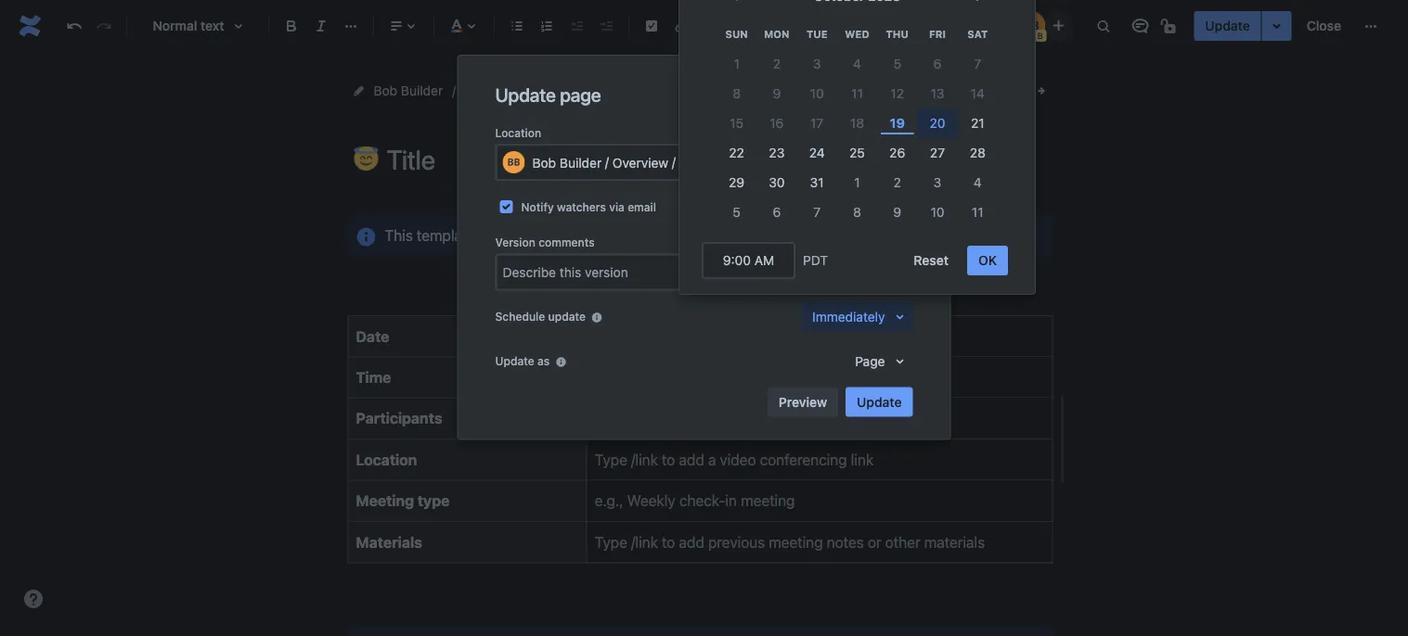 Task type: describe. For each thing, give the bounding box(es) containing it.
ok button
[[967, 246, 1008, 276]]

13
[[931, 86, 945, 101]]

14 button
[[958, 79, 998, 109]]

by
[[595, 227, 611, 244]]

panel info image
[[355, 226, 377, 248]]

participants
[[356, 410, 442, 428]]

3 cell
[[797, 49, 837, 79]]

next month, november 2023 image
[[968, 0, 991, 7]]

redo ⌘⇧z image
[[93, 15, 115, 37]]

brought
[[494, 227, 546, 244]]

previous month, september 2023 image
[[724, 0, 746, 7]]

9:00
[[723, 253, 751, 268]]

this
[[385, 227, 413, 244]]

bob for bob builder / overview /
[[532, 155, 556, 171]]

indent tab image
[[595, 15, 617, 37]]

schedule
[[495, 311, 545, 324]]

16 cell
[[757, 109, 797, 138]]

update left adjust update settings image
[[1205, 18, 1250, 33]]

23
[[769, 145, 785, 161]]

materials
[[356, 534, 422, 551]]

10 cell
[[797, 79, 837, 109]]

sat
[[968, 28, 988, 40]]

0 horizontal spatial 8 button
[[717, 79, 757, 109]]

1 horizontal spatial 10 button
[[918, 198, 958, 227]]

version
[[495, 236, 536, 249]]

26 button
[[877, 138, 918, 168]]

31 button
[[797, 168, 837, 198]]

bob for bob builder
[[374, 83, 397, 98]]

13 button
[[918, 79, 958, 109]]

16 button
[[757, 109, 797, 138]]

5 for 5 cell
[[894, 56, 902, 71]]

is
[[479, 227, 490, 244]]

row containing 1
[[717, 49, 998, 79]]

page
[[560, 84, 601, 105]]

30
[[769, 175, 785, 190]]

31
[[810, 175, 824, 190]]

bob builder
[[374, 83, 443, 98]]

date
[[356, 328, 389, 345]]

immediately button
[[801, 302, 913, 332]]

via
[[609, 201, 625, 214]]

4 cell
[[837, 49, 877, 79]]

tool.
[[892, 227, 921, 244]]

1 vertical spatial 8
[[853, 205, 861, 220]]

action item image
[[641, 15, 663, 37]]

17 button
[[797, 109, 837, 138]]

update down 'page' popup button
[[857, 395, 902, 410]]

6 cell
[[918, 49, 958, 79]]

0 horizontal spatial 7 button
[[797, 198, 837, 227]]

2 cell
[[757, 49, 797, 79]]

bob builder image
[[1016, 11, 1046, 41]]

preview
[[779, 395, 827, 410]]

row containing 5
[[717, 198, 998, 227]]

content
[[465, 83, 513, 98]]

11 inside cell
[[852, 86, 863, 101]]

update as
[[495, 355, 550, 368]]

0 horizontal spatial 2 button
[[757, 49, 797, 79]]

template
[[417, 227, 475, 244]]

28
[[970, 145, 986, 161]]

1 cell
[[717, 49, 757, 79]]

table image
[[789, 15, 811, 37]]

emoji image
[[759, 15, 782, 37]]

as
[[538, 355, 550, 368]]

24 button
[[797, 138, 837, 168]]

immediately
[[813, 309, 885, 324]]

meeting type
[[356, 493, 450, 510]]

to
[[550, 227, 564, 244]]

preview button
[[768, 388, 839, 417]]

italic ⌘i image
[[310, 15, 332, 37]]

you
[[567, 227, 591, 244]]

15 button
[[717, 109, 757, 138]]

1 inside cell
[[734, 56, 740, 71]]

row containing sun
[[717, 18, 998, 49]]

am
[[755, 253, 774, 268]]

mention image
[[730, 15, 752, 37]]

1 vertical spatial 11
[[972, 205, 984, 220]]

tue
[[807, 28, 828, 40]]

ok
[[979, 253, 997, 268]]

wed
[[845, 28, 870, 40]]

29 button
[[717, 168, 757, 198]]

close publish modal image
[[891, 85, 913, 108]]

4 for 4 button to the left
[[853, 56, 862, 71]]

5 button for row containing 5
[[717, 198, 757, 227]]

page button
[[844, 347, 913, 376]]

builder for bob builder
[[401, 83, 443, 98]]

7 for right 7 button
[[974, 56, 982, 71]]

30 button
[[757, 168, 797, 198]]

4 for rightmost 4 button
[[974, 175, 982, 190]]

15
[[730, 116, 744, 131]]

reset button
[[903, 246, 960, 276]]

close button
[[1296, 11, 1353, 41]]

1 vertical spatial 10
[[931, 205, 945, 220]]

0 horizontal spatial update button
[[846, 388, 913, 417]]

19
[[890, 116, 905, 131]]

Main content area, start typing to enter text. text field
[[337, 214, 1066, 637]]

21
[[971, 116, 985, 131]]

page
[[855, 354, 885, 369]]

confluence image
[[15, 11, 45, 41]]

bob builder / overview /
[[532, 154, 679, 171]]

0 vertical spatial 11 button
[[837, 79, 877, 109]]

0 horizontal spatial 6
[[773, 205, 781, 220]]

25
[[850, 145, 865, 161]]

28 button
[[958, 138, 998, 168]]

email
[[628, 201, 656, 214]]

meeting
[[356, 493, 414, 510]]

Version comments field
[[497, 256, 911, 289]]

row group containing 1
[[717, 49, 998, 227]]

notify watchers via email
[[521, 201, 656, 214]]

an
[[680, 227, 696, 244]]

row containing 8
[[717, 79, 998, 109]]

12
[[891, 86, 904, 101]]

update page
[[495, 84, 601, 105]]

update left as
[[495, 355, 535, 368]]

9:00 am
[[723, 253, 774, 268]]

0 vertical spatial update button
[[1194, 11, 1262, 41]]

1 horizontal spatial 8 button
[[837, 198, 877, 227]]

version comments
[[495, 236, 595, 249]]

5 cell
[[877, 49, 918, 79]]

11 cell
[[837, 79, 877, 109]]

7 for the left 7 button
[[814, 205, 821, 220]]

undo ⌘z image
[[63, 15, 85, 37]]

schedule your update for a future date. notifications will be sent when the page is updated image
[[590, 311, 605, 325]]

1 horizontal spatial location
[[495, 126, 541, 139]]

reset
[[914, 253, 949, 268]]

24
[[809, 145, 825, 161]]

october 2023 grid
[[717, 18, 998, 227]]

1 vertical spatial 9
[[894, 205, 902, 220]]

content link
[[465, 80, 513, 102]]



Task type: vqa. For each thing, say whether or not it's contained in the screenshot.


Task type: locate. For each thing, give the bounding box(es) containing it.
update
[[548, 311, 586, 324]]

Give this page a title text field
[[387, 145, 1053, 175]]

5
[[894, 56, 902, 71], [733, 205, 741, 220]]

3 for the leftmost 3 button
[[813, 56, 821, 71]]

online
[[699, 227, 739, 244]]

0 vertical spatial 10
[[810, 86, 824, 101]]

15 cell
[[717, 109, 757, 138]]

1 vertical spatial location
[[356, 451, 417, 469]]

0 vertical spatial 11
[[852, 86, 863, 101]]

1 horizontal spatial 1
[[854, 175, 860, 190]]

1 vertical spatial 7 button
[[797, 198, 837, 227]]

7 down 31 button
[[814, 205, 821, 220]]

9 cell
[[757, 79, 797, 109]]

0 vertical spatial 7 button
[[958, 49, 998, 79]]

6 row from the top
[[717, 168, 998, 198]]

1 vertical spatial 1 button
[[837, 168, 877, 198]]

1 button
[[717, 49, 757, 79], [837, 168, 877, 198]]

6 inside cell
[[934, 56, 942, 71]]

7 inside cell
[[974, 56, 982, 71]]

11 button
[[837, 79, 877, 109], [958, 198, 998, 227]]

1 vertical spatial 11 button
[[958, 198, 998, 227]]

3 button
[[797, 49, 837, 79], [918, 168, 958, 198]]

0 horizontal spatial overview
[[536, 83, 591, 98]]

0 horizontal spatial 6 button
[[757, 198, 797, 227]]

5 row from the top
[[717, 138, 998, 168]]

19 button
[[877, 109, 918, 138]]

2 inside "cell"
[[773, 56, 781, 71]]

builder
[[401, 83, 443, 98], [560, 155, 602, 171]]

22
[[729, 145, 745, 161]]

6 up meeting
[[773, 205, 781, 220]]

0 horizontal spatial builder
[[401, 83, 443, 98]]

8 down 1 cell
[[733, 86, 741, 101]]

20
[[930, 116, 946, 131]]

1 vertical spatial bob
[[532, 155, 556, 171]]

5 button up 12
[[877, 49, 918, 79]]

bullet list ⌘⇧8 image
[[506, 15, 528, 37]]

6 down fri
[[934, 56, 942, 71]]

1 horizontal spatial 9 button
[[877, 198, 918, 227]]

bob builder link
[[374, 80, 443, 102]]

20 cell
[[918, 109, 958, 138]]

1 / from the left
[[605, 154, 609, 169]]

row containing 15
[[717, 109, 998, 138]]

0 horizontal spatial 4 button
[[837, 49, 877, 79]]

1 horizontal spatial 8
[[853, 205, 861, 220]]

meeting
[[743, 227, 797, 244]]

builder right move this page icon
[[401, 83, 443, 98]]

0 vertical spatial 8 button
[[717, 79, 757, 109]]

outdent ⇧tab image
[[565, 15, 588, 37]]

0 vertical spatial 3
[[813, 56, 821, 71]]

/ left 22 button
[[672, 154, 676, 169]]

sun
[[726, 28, 748, 40]]

edit page location image
[[883, 151, 906, 174]]

0 horizontal spatial 3 button
[[797, 49, 837, 79]]

2 / from the left
[[672, 154, 676, 169]]

4 row from the top
[[717, 109, 998, 138]]

toggle update as blog select image
[[889, 350, 911, 373]]

1 horizontal spatial 1 button
[[837, 168, 877, 198]]

8 inside cell
[[733, 86, 741, 101]]

/ up notify watchers via email
[[605, 154, 609, 169]]

close
[[1307, 18, 1342, 33]]

/
[[605, 154, 609, 169], [672, 154, 676, 169]]

4 down wed
[[853, 56, 862, 71]]

type
[[418, 493, 450, 510]]

10 inside cell
[[810, 86, 824, 101]]

time
[[356, 369, 391, 386]]

builder for bob builder / overview /
[[560, 155, 602, 171]]

saved
[[961, 18, 997, 33]]

26
[[890, 145, 905, 161]]

11 down 4 cell
[[852, 86, 863, 101]]

1 horizontal spatial bob
[[532, 155, 556, 171]]

1 horizontal spatial 6
[[934, 56, 942, 71]]

1 vertical spatial 8 button
[[837, 198, 877, 227]]

bob up "notify"
[[532, 155, 556, 171]]

1 vertical spatial 5 button
[[717, 198, 757, 227]]

0 horizontal spatial 5 button
[[717, 198, 757, 227]]

6 button down 30
[[757, 198, 797, 227]]

7 row from the top
[[717, 198, 998, 227]]

1 horizontal spatial 6 button
[[918, 49, 958, 79]]

1 vertical spatial overview
[[613, 155, 669, 171]]

1 horizontal spatial 11
[[972, 205, 984, 220]]

0 horizontal spatial 10
[[810, 86, 824, 101]]

builder inside bob builder / overview /
[[560, 155, 602, 171]]

10 button up the reset
[[918, 198, 958, 227]]

location inside main content area, start typing to enter text. text box
[[356, 451, 417, 469]]

10 up the reset
[[931, 205, 945, 220]]

numbered list ⌘⇧7 image
[[536, 15, 558, 37]]

1 vertical spatial 2
[[894, 175, 901, 190]]

5 for row containing 5
[[733, 205, 741, 220]]

20 button
[[918, 109, 958, 138]]

7 button
[[958, 49, 998, 79], [797, 198, 837, 227]]

25 button
[[837, 138, 877, 168]]

0 vertical spatial overview
[[536, 83, 591, 98]]

1 vertical spatial 7
[[814, 205, 821, 220]]

8 button
[[717, 79, 757, 109], [837, 198, 877, 227]]

0 vertical spatial 4 button
[[837, 49, 877, 79]]

bob right move this page icon
[[374, 83, 397, 98]]

update left page
[[495, 84, 556, 105]]

5 inside cell
[[894, 56, 902, 71]]

1 down sun at the right top of page
[[734, 56, 740, 71]]

thu
[[886, 28, 909, 40]]

layouts image
[[819, 15, 841, 37]]

0 vertical spatial 6 button
[[918, 49, 958, 79]]

0 horizontal spatial 4
[[853, 56, 862, 71]]

0 vertical spatial 2
[[773, 56, 781, 71]]

location
[[495, 126, 541, 139], [356, 451, 417, 469]]

2 row from the top
[[717, 49, 998, 79]]

2 button down 'mon'
[[757, 49, 797, 79]]

update button down 'page' popup button
[[846, 388, 913, 417]]

1 vertical spatial 10 button
[[918, 198, 958, 227]]

1 button down sun at the right top of page
[[717, 49, 757, 79]]

2 for 2 button to the left
[[773, 56, 781, 71]]

0 horizontal spatial 9
[[773, 86, 781, 101]]

27 button
[[918, 138, 958, 168]]

row containing 29
[[717, 168, 998, 198]]

10 button
[[797, 79, 837, 109], [918, 198, 958, 227]]

7 down sat
[[974, 56, 982, 71]]

11 up ok
[[972, 205, 984, 220]]

0 horizontal spatial /
[[605, 154, 609, 169]]

3 for the bottommost 3 button
[[934, 175, 942, 190]]

adjust update settings image
[[1266, 15, 1288, 37]]

1 horizontal spatial 11 button
[[958, 198, 998, 227]]

3 row from the top
[[717, 79, 998, 109]]

1 vertical spatial 6
[[773, 205, 781, 220]]

overview down 'outdent ⇧tab' image at the left top
[[536, 83, 591, 98]]

notify
[[521, 201, 554, 214]]

23 button
[[757, 138, 797, 168]]

1 horizontal spatial builder
[[560, 155, 602, 171]]

3
[[813, 56, 821, 71], [934, 175, 942, 190]]

9 inside cell
[[773, 86, 781, 101]]

18 button
[[837, 109, 877, 138]]

toggle schedule update dialog image
[[889, 306, 911, 328]]

overview inside bob builder / overview /
[[613, 155, 669, 171]]

3 down "tue" at the top of the page
[[813, 56, 821, 71]]

10 down '3' 'cell'
[[810, 86, 824, 101]]

11 button up 18
[[837, 79, 877, 109]]

this template is brought to you by meetical, an online meeting management tool.
[[385, 227, 921, 244]]

updating as a blog will move your content to the blog section of the selected space image
[[554, 355, 568, 370]]

watchers
[[557, 201, 606, 214]]

18
[[850, 116, 864, 131]]

5 button
[[877, 49, 918, 79], [717, 198, 757, 227]]

1 horizontal spatial 5
[[894, 56, 902, 71]]

10 button up 17
[[797, 79, 837, 109]]

0 vertical spatial 7
[[974, 56, 982, 71]]

3 inside '3' 'cell'
[[813, 56, 821, 71]]

6 button up 13
[[918, 49, 958, 79]]

14 cell
[[958, 79, 998, 109]]

0 horizontal spatial 1 button
[[717, 49, 757, 79]]

1 vertical spatial 6 button
[[757, 198, 797, 227]]

2 button down the 26
[[877, 168, 918, 198]]

4 button down wed
[[837, 49, 877, 79]]

bold ⌘b image
[[280, 15, 303, 37]]

0 vertical spatial 6
[[934, 56, 942, 71]]

9
[[773, 86, 781, 101], [894, 205, 902, 220]]

9 up tool.
[[894, 205, 902, 220]]

row group
[[717, 49, 998, 227]]

6 button
[[918, 49, 958, 79], [757, 198, 797, 227]]

0 vertical spatial 2 button
[[757, 49, 797, 79]]

0 horizontal spatial 9 button
[[757, 79, 797, 109]]

17 cell
[[797, 109, 837, 138]]

7
[[974, 56, 982, 71], [814, 205, 821, 220]]

8 cell
[[717, 79, 757, 109]]

1 horizontal spatial 7
[[974, 56, 982, 71]]

2
[[773, 56, 781, 71], [894, 175, 901, 190]]

3 button down 27
[[918, 168, 958, 198]]

9 button up 16
[[757, 79, 797, 109]]

1 vertical spatial 3
[[934, 175, 942, 190]]

2 down edit page location image
[[894, 175, 901, 190]]

1 horizontal spatial /
[[672, 154, 676, 169]]

29
[[729, 175, 745, 190]]

schedule update element
[[801, 302, 913, 332]]

1 horizontal spatial update button
[[1194, 11, 1262, 41]]

1 vertical spatial 1
[[854, 175, 860, 190]]

0 vertical spatial bob
[[374, 83, 397, 98]]

2 for bottom 2 button
[[894, 175, 901, 190]]

None text field
[[711, 252, 715, 270]]

27
[[930, 145, 945, 161]]

4 button down the 28
[[958, 168, 998, 198]]

overview link
[[536, 80, 591, 102]]

8 button up 15
[[717, 79, 757, 109]]

0 vertical spatial location
[[495, 126, 541, 139]]

management
[[801, 227, 888, 244]]

4 inside cell
[[853, 56, 862, 71]]

1 row from the top
[[717, 18, 998, 49]]

0 horizontal spatial 5
[[733, 205, 741, 220]]

1 button down 25
[[837, 168, 877, 198]]

1 vertical spatial update button
[[846, 388, 913, 417]]

8
[[733, 86, 741, 101], [853, 205, 861, 220]]

5 button for 5 cell
[[877, 49, 918, 79]]

11 button up ok
[[958, 198, 998, 227]]

schedule update
[[495, 311, 586, 324]]

5 down thu
[[894, 56, 902, 71]]

12 cell
[[877, 79, 918, 109]]

22 button
[[717, 138, 757, 168]]

0 vertical spatial 5
[[894, 56, 902, 71]]

comments
[[539, 236, 595, 249]]

location down update page
[[495, 126, 541, 139]]

1 vertical spatial builder
[[560, 155, 602, 171]]

fri
[[929, 28, 946, 40]]

3 down the 27 button on the right of page
[[934, 175, 942, 190]]

0 vertical spatial 5 button
[[877, 49, 918, 79]]

0 horizontal spatial bob
[[374, 83, 397, 98]]

17
[[811, 116, 824, 131]]

row containing 22
[[717, 138, 998, 168]]

1 horizontal spatial 7 button
[[958, 49, 998, 79]]

1 down 25 "button" at the top right of the page
[[854, 175, 860, 190]]

bob inside bob builder / overview /
[[532, 155, 556, 171]]

16
[[770, 116, 784, 131]]

0 horizontal spatial location
[[356, 451, 417, 469]]

7 button down 31
[[797, 198, 837, 227]]

13 cell
[[918, 79, 958, 109]]

10
[[810, 86, 824, 101], [931, 205, 945, 220]]

1 horizontal spatial 4 button
[[958, 168, 998, 198]]

12 button
[[877, 79, 918, 109]]

4 button
[[837, 49, 877, 79], [958, 168, 998, 198]]

0 vertical spatial 9 button
[[757, 79, 797, 109]]

overview up email
[[613, 155, 669, 171]]

3 button down "tue" at the top of the page
[[797, 49, 837, 79]]

1 vertical spatial 3 button
[[918, 168, 958, 198]]

1 horizontal spatial 10
[[931, 205, 945, 220]]

0 vertical spatial 10 button
[[797, 79, 837, 109]]

1 vertical spatial 9 button
[[877, 198, 918, 227]]

1 horizontal spatial 2 button
[[877, 168, 918, 198]]

7 button up 14
[[958, 49, 998, 79]]

9 down 2 "cell"
[[773, 86, 781, 101]]

1 vertical spatial 4 button
[[958, 168, 998, 198]]

location up meeting
[[356, 451, 417, 469]]

update
[[1205, 18, 1250, 33], [495, 84, 556, 105], [495, 355, 535, 368], [857, 395, 902, 410]]

1 vertical spatial 2 button
[[877, 168, 918, 198]]

0 vertical spatial 8
[[733, 86, 741, 101]]

update button left adjust update settings image
[[1194, 11, 1262, 41]]

1 horizontal spatial overview
[[613, 155, 669, 171]]

0 horizontal spatial 10 button
[[797, 79, 837, 109]]

0 vertical spatial builder
[[401, 83, 443, 98]]

8 button left tool.
[[837, 198, 877, 227]]

pdt
[[803, 253, 828, 268]]

mon
[[764, 28, 790, 40]]

6
[[934, 56, 942, 71], [773, 205, 781, 220]]

1 horizontal spatial 5 button
[[877, 49, 918, 79]]

5 button down 29
[[717, 198, 757, 227]]

1 horizontal spatial 4
[[974, 175, 982, 190]]

confluence image
[[15, 11, 45, 41]]

0 horizontal spatial 2
[[773, 56, 781, 71]]

1 horizontal spatial 2
[[894, 175, 901, 190]]

builder up watchers
[[560, 155, 602, 171]]

5 up online on the top of the page
[[733, 205, 741, 220]]

2 down 'mon'
[[773, 56, 781, 71]]

row
[[717, 18, 998, 49], [717, 49, 998, 79], [717, 79, 998, 109], [717, 109, 998, 138], [717, 138, 998, 168], [717, 168, 998, 198], [717, 198, 998, 227]]

9 button down edit page location image
[[877, 198, 918, 227]]

0 vertical spatial 4
[[853, 56, 862, 71]]

4 down the 28 button
[[974, 175, 982, 190]]

2 button
[[757, 49, 797, 79], [877, 168, 918, 198]]

18 cell
[[837, 109, 877, 138]]

make page full-width image
[[1025, 80, 1048, 102]]

move this page image
[[351, 84, 366, 98]]

7 cell
[[958, 49, 998, 79]]

0 horizontal spatial 8
[[733, 86, 741, 101]]

0 vertical spatial 9
[[773, 86, 781, 101]]

0 horizontal spatial 11
[[852, 86, 863, 101]]

21 button
[[958, 109, 998, 138]]

8 up management
[[853, 205, 861, 220]]

1 vertical spatial 4
[[974, 175, 982, 190]]

1 horizontal spatial 3
[[934, 175, 942, 190]]

0 vertical spatial 1 button
[[717, 49, 757, 79]]

14
[[971, 86, 985, 101]]

link image
[[670, 15, 693, 37]]



